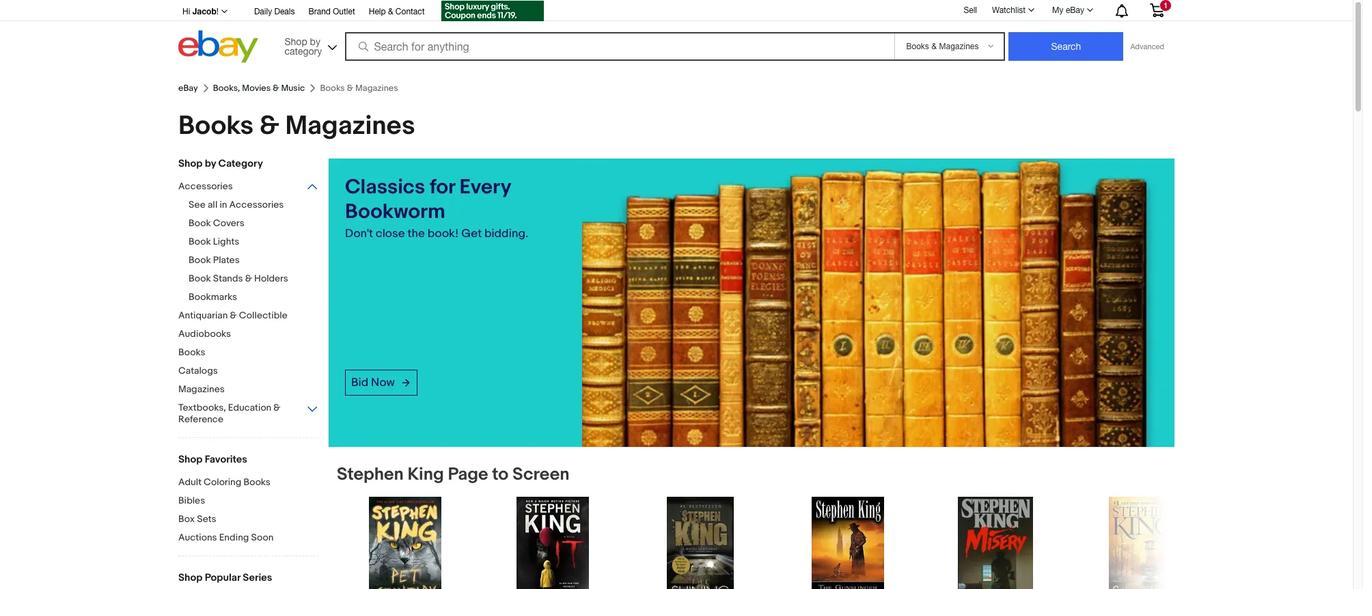 Task type: vqa. For each thing, say whether or not it's contained in the screenshot.
10, in the top of the page
no



Task type: locate. For each thing, give the bounding box(es) containing it.
antiquarian
[[178, 310, 228, 321]]

1 horizontal spatial by
[[310, 36, 320, 47]]

shop favorites
[[178, 453, 247, 466]]

audiobooks
[[178, 328, 231, 340]]

books inside adult coloring books bibles box sets auctions ending soon
[[244, 476, 271, 488]]

see all in accessories link
[[189, 199, 329, 212]]

lights
[[213, 236, 239, 247]]

get the coupon image
[[441, 1, 544, 21]]

textbooks, education & reference button
[[178, 402, 319, 427]]

1 vertical spatial magazines
[[178, 383, 225, 395]]

soon
[[251, 532, 274, 543]]

every
[[460, 175, 511, 200]]

1
[[1164, 1, 1168, 10]]

& right help
[[388, 7, 393, 16]]

1 link
[[1142, 0, 1173, 20]]

my ebay link
[[1045, 2, 1100, 18]]

the gunslinger | the dark tower image
[[812, 497, 884, 589]]

bid
[[351, 376, 369, 389]]

0 vertical spatial books
[[178, 110, 254, 142]]

book left lights
[[189, 236, 211, 247]]

books up the catalogs
[[178, 347, 205, 358]]

books up shop by category
[[178, 110, 254, 142]]

ebay inside account navigation
[[1066, 5, 1085, 15]]

book stands & holders link
[[189, 273, 329, 286]]

&
[[388, 7, 393, 16], [273, 83, 279, 94], [260, 110, 279, 142], [245, 273, 252, 284], [230, 310, 237, 321], [274, 402, 281, 414]]

in
[[220, 199, 227, 211]]

get
[[461, 227, 482, 241]]

page
[[448, 464, 488, 486]]

now
[[371, 376, 395, 389]]

book up bookmarks
[[189, 273, 211, 284]]

none submit inside shop by category banner
[[1009, 32, 1124, 61]]

help & contact link
[[369, 5, 425, 20]]

1 vertical spatial ebay
[[178, 83, 198, 94]]

by left category
[[205, 157, 216, 170]]

books
[[178, 110, 254, 142], [178, 347, 205, 358], [244, 476, 271, 488]]

1 vertical spatial books
[[178, 347, 205, 358]]

bookmarks link
[[189, 291, 329, 304]]

books up bibles link
[[244, 476, 271, 488]]

0 vertical spatial magazines
[[285, 110, 415, 142]]

& left music
[[273, 83, 279, 94]]

watchlist link
[[985, 2, 1041, 18]]

shop inside shop by category
[[285, 36, 307, 47]]

book down see on the top left of page
[[189, 217, 211, 229]]

by for category
[[310, 36, 320, 47]]

help
[[369, 7, 386, 16]]

accessories button
[[178, 180, 319, 193]]

None submit
[[1009, 32, 1124, 61]]

sell link
[[958, 5, 984, 15]]

bookmarks
[[189, 291, 237, 303]]

brand outlet
[[309, 7, 355, 16]]

catalogs
[[178, 365, 218, 377]]

!
[[217, 7, 219, 16]]

textbooks,
[[178, 402, 226, 414]]

bookworm
[[345, 200, 446, 224]]

0 vertical spatial by
[[310, 36, 320, 47]]

bibles
[[178, 495, 205, 506]]

book left plates
[[189, 254, 211, 266]]

shop popular series
[[178, 571, 272, 584]]

accessories
[[178, 180, 233, 192], [229, 199, 284, 211]]

shop up adult
[[178, 453, 203, 466]]

by for category
[[205, 157, 216, 170]]

jacob
[[193, 6, 217, 16]]

series
[[243, 571, 272, 584]]

1 horizontal spatial ebay
[[1066, 5, 1085, 15]]

1 book from the top
[[189, 217, 211, 229]]

all
[[208, 199, 218, 211]]

shop left popular
[[178, 571, 203, 584]]

by down brand
[[310, 36, 320, 47]]

bidding.
[[485, 227, 529, 241]]

screen
[[513, 464, 570, 486]]

box
[[178, 513, 195, 525]]

it image
[[517, 497, 589, 589]]

the shining image
[[667, 497, 734, 589]]

book
[[189, 217, 211, 229], [189, 236, 211, 247], [189, 254, 211, 266], [189, 273, 211, 284]]

shop by category
[[285, 36, 322, 56]]

auctions ending soon link
[[178, 532, 319, 545]]

0 horizontal spatial magazines
[[178, 383, 225, 395]]

2 vertical spatial books
[[244, 476, 271, 488]]

accessories up book covers link
[[229, 199, 284, 211]]

brand outlet link
[[309, 5, 355, 20]]

Search for anything text field
[[347, 33, 892, 59]]

4 book from the top
[[189, 273, 211, 284]]

outlet
[[333, 7, 355, 16]]

0 horizontal spatial ebay
[[178, 83, 198, 94]]

classics
[[345, 175, 425, 200]]

0 horizontal spatial by
[[205, 157, 216, 170]]

daily deals link
[[254, 5, 295, 20]]

to
[[492, 464, 509, 486]]

shop for shop by category
[[178, 157, 203, 170]]

shop
[[285, 36, 307, 47], [178, 157, 203, 170], [178, 453, 203, 466], [178, 571, 203, 584]]

daily
[[254, 7, 272, 16]]

ebay right my
[[1066, 5, 1085, 15]]

& down the book plates link
[[245, 273, 252, 284]]

1 vertical spatial by
[[205, 157, 216, 170]]

ebay
[[1066, 5, 1085, 15], [178, 83, 198, 94]]

book lights link
[[189, 236, 329, 249]]

shop down the deals
[[285, 36, 307, 47]]

& down books, movies & music
[[260, 110, 279, 142]]

audiobooks link
[[178, 328, 319, 341]]

favorites
[[205, 453, 247, 466]]

adult coloring books link
[[178, 476, 319, 489]]

deals
[[274, 7, 295, 16]]

ebay left books,
[[178, 83, 198, 94]]

by
[[310, 36, 320, 47], [205, 157, 216, 170]]

by inside shop by category
[[310, 36, 320, 47]]

books,
[[213, 83, 240, 94]]

hi jacob !
[[183, 6, 219, 16]]

contact
[[396, 7, 425, 16]]

accessories up all
[[178, 180, 233, 192]]

don't
[[345, 227, 373, 241]]

sell
[[964, 5, 977, 15]]

0 vertical spatial ebay
[[1066, 5, 1085, 15]]

1 vertical spatial accessories
[[229, 199, 284, 211]]

shop up see on the top left of page
[[178, 157, 203, 170]]

advanced
[[1131, 42, 1165, 51]]



Task type: describe. For each thing, give the bounding box(es) containing it.
books inside accessories see all in accessories book covers book lights book plates book stands & holders bookmarks antiquarian & collectible audiobooks books catalogs magazines textbooks, education & reference
[[178, 347, 205, 358]]

books, movies & music
[[213, 83, 305, 94]]

adult coloring books bibles box sets auctions ending soon
[[178, 476, 274, 543]]

ebay link
[[178, 83, 198, 94]]

classics for every bookworm don't close the book! get bidding.
[[345, 175, 529, 241]]

accessories see all in accessories book covers book lights book plates book stands & holders bookmarks antiquarian & collectible audiobooks books catalogs magazines textbooks, education & reference
[[178, 180, 288, 425]]

movies
[[242, 83, 271, 94]]

books & magazines
[[178, 110, 415, 142]]

king
[[408, 464, 444, 486]]

category
[[218, 157, 263, 170]]

coloring
[[204, 476, 241, 488]]

the
[[408, 227, 425, 241]]

misery image
[[958, 497, 1033, 589]]

book covers link
[[189, 217, 329, 230]]

bid now link
[[345, 370, 418, 396]]

shop by category button
[[279, 30, 340, 60]]

magazines inside accessories see all in accessories book covers book lights book plates book stands & holders bookmarks antiquarian & collectible audiobooks books catalogs magazines textbooks, education & reference
[[178, 383, 225, 395]]

brand
[[309, 7, 331, 16]]

education
[[228, 402, 272, 414]]

& up audiobooks link
[[230, 310, 237, 321]]

account navigation
[[175, 0, 1175, 23]]

hi
[[183, 7, 190, 16]]

1 horizontal spatial magazines
[[285, 110, 415, 142]]

for
[[430, 175, 455, 200]]

see
[[189, 199, 206, 211]]

& right education
[[274, 402, 281, 414]]

classics for every bookworm main content
[[329, 159, 1212, 589]]

shop by category
[[178, 157, 263, 170]]

bibles link
[[178, 495, 319, 508]]

shop for shop by category
[[285, 36, 307, 47]]

collectible
[[239, 310, 288, 321]]

book!
[[428, 227, 459, 241]]

2 book from the top
[[189, 236, 211, 247]]

the green mile image
[[1110, 497, 1178, 589]]

auctions
[[178, 532, 217, 543]]

magazines link
[[178, 383, 319, 396]]

music
[[281, 83, 305, 94]]

book plates link
[[189, 254, 329, 267]]

daily deals
[[254, 7, 295, 16]]

& inside account navigation
[[388, 7, 393, 16]]

my ebay
[[1053, 5, 1085, 15]]

shop for shop favorites
[[178, 453, 203, 466]]

books link
[[178, 347, 319, 360]]

bid now
[[351, 376, 395, 389]]

pet sematary image
[[369, 497, 441, 589]]

books, movies & music link
[[213, 83, 305, 94]]

category
[[285, 45, 322, 56]]

my
[[1053, 5, 1064, 15]]

classics for every bookworm image
[[583, 159, 1175, 447]]

shop for shop popular series
[[178, 571, 203, 584]]

holders
[[254, 273, 288, 284]]

0 vertical spatial accessories
[[178, 180, 233, 192]]

plates
[[213, 254, 240, 266]]

adult
[[178, 476, 202, 488]]

antiquarian & collectible link
[[178, 310, 319, 323]]

close
[[376, 227, 405, 241]]

box sets link
[[178, 513, 319, 526]]

help & contact
[[369, 7, 425, 16]]

reference
[[178, 414, 224, 425]]

sets
[[197, 513, 216, 525]]

shop by category banner
[[175, 0, 1175, 66]]

stephen king page to screen
[[337, 464, 570, 486]]

watchlist
[[992, 5, 1026, 15]]

catalogs link
[[178, 365, 319, 378]]

3 book from the top
[[189, 254, 211, 266]]

stephen
[[337, 464, 404, 486]]

popular
[[205, 571, 240, 584]]

advanced link
[[1124, 33, 1172, 60]]



